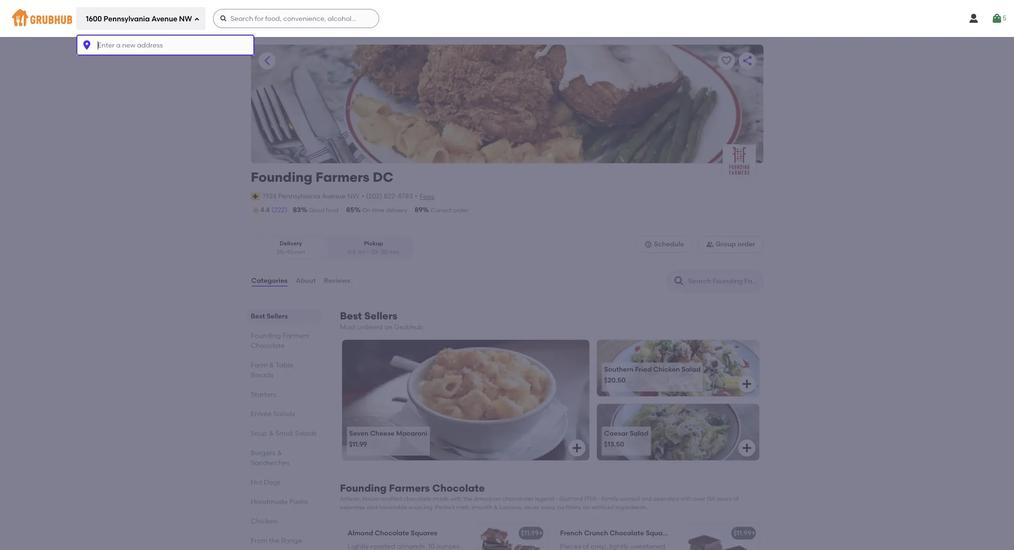 Task type: locate. For each thing, give the bounding box(es) containing it.
& right farm
[[269, 361, 274, 369]]

option group containing delivery 25–40 min
[[251, 236, 414, 260]]

founding inside founding farmers chocolate
[[251, 332, 281, 340]]

squares down sourcing.
[[411, 530, 438, 538]]

- up waxy,
[[556, 496, 558, 503]]

cheese
[[370, 430, 395, 438]]

min right 20–30
[[389, 249, 400, 255]]

family-
[[602, 496, 621, 503]]

150
[[707, 496, 716, 503]]

1 horizontal spatial •
[[367, 249, 369, 255]]

burgers
[[251, 449, 276, 457]]

nw
[[179, 15, 192, 23], [348, 192, 359, 200]]

sellers for best sellers
[[267, 312, 288, 321]]

french crunch chocolate squares
[[561, 530, 673, 538]]

2 min from the left
[[389, 249, 400, 255]]

dogs
[[264, 479, 281, 487]]

reviews button
[[324, 264, 351, 298]]

the right from
[[269, 537, 280, 545]]

farmers down best sellers tab on the bottom left of the page
[[283, 332, 309, 340]]

0 vertical spatial avenue
[[152, 15, 177, 23]]

entrée
[[251, 410, 272, 418]]

farmers up chocolate
[[389, 483, 430, 494]]

star icon image
[[251, 206, 260, 215]]

1 $11.99 + from the left
[[521, 530, 543, 538]]

1 horizontal spatial with
[[681, 496, 693, 503]]

svg image for caesar salad $13.50
[[742, 443, 753, 454]]

most
[[340, 323, 356, 331]]

•
[[362, 192, 364, 200], [415, 192, 418, 200], [367, 249, 369, 255]]

french crunch chocolate squares image
[[689, 523, 760, 550]]

• left (202)
[[362, 192, 364, 200]]

2 vertical spatial founding
[[340, 483, 387, 494]]

0 horizontal spatial chicken
[[251, 518, 277, 526]]

french
[[561, 530, 583, 538]]

chicken up from
[[251, 518, 277, 526]]

1 vertical spatial pennsylvania
[[278, 192, 321, 200]]

2 $11.99 + from the left
[[734, 530, 756, 538]]

1 horizontal spatial squares
[[646, 530, 673, 538]]

chocolate down ingredients.
[[610, 530, 645, 538]]

chocolate for founding farmers chocolate
[[251, 342, 285, 350]]

$11.99 down of
[[734, 530, 752, 538]]

people icon image
[[707, 241, 714, 248]]

sellers for best sellers most ordered on grubhub
[[365, 310, 398, 322]]

$11.99 + down of
[[734, 530, 756, 538]]

$11.99 for almond chocolate squares
[[521, 530, 539, 538]]

seven
[[349, 430, 369, 438]]

pennsylvania up 83
[[278, 192, 321, 200]]

0 horizontal spatial $11.99
[[349, 441, 367, 449]]

svg image
[[969, 13, 980, 24], [992, 13, 1003, 24], [220, 15, 227, 22], [194, 16, 200, 22]]

chicken inside "southern fried chicken salad $20.50"
[[654, 366, 680, 374]]

from the range tab
[[251, 536, 317, 546]]

& inside founding farmers chocolate artisan, house-crafted chocolate made with the american chocolatier legend - guittard (tm) - family-owned and operated with over 150 years of expertise and honorable sourcing. perfect melt, smooth & luscious, never waxy, no fillers, no artificial ingredients.
[[494, 504, 498, 511]]

& right soup
[[269, 430, 274, 438]]

nw up the "85"
[[348, 192, 359, 200]]

best inside tab
[[251, 312, 265, 321]]

search icon image
[[674, 275, 685, 287]]

0 horizontal spatial no
[[558, 504, 565, 511]]

american
[[474, 496, 501, 503]]

categories
[[251, 277, 288, 285]]

caesar salad $13.50
[[605, 430, 649, 449]]

nw inside button
[[348, 192, 359, 200]]

1 horizontal spatial chicken
[[654, 366, 680, 374]]

order right correct
[[454, 207, 468, 214]]

0 horizontal spatial the
[[269, 537, 280, 545]]

1 horizontal spatial nw
[[348, 192, 359, 200]]

order for correct order
[[454, 207, 468, 214]]

hot
[[251, 479, 263, 487]]

min down delivery
[[295, 249, 305, 255]]

0 horizontal spatial order
[[454, 207, 468, 214]]

farmers inside founding farmers chocolate artisan, house-crafted chocolate made with the american chocolatier legend - guittard (tm) - family-owned and operated with over 150 years of expertise and honorable sourcing. perfect melt, smooth & luscious, never waxy, no fillers, no artificial ingredients.
[[389, 483, 430, 494]]

group order
[[716, 240, 756, 248]]

salad
[[682, 366, 701, 374], [630, 430, 649, 438]]

time
[[372, 207, 385, 214]]

no
[[558, 504, 565, 511], [583, 504, 590, 511]]

1 horizontal spatial no
[[583, 504, 590, 511]]

0 horizontal spatial squares
[[411, 530, 438, 538]]

1 vertical spatial founding
[[251, 332, 281, 340]]

1 horizontal spatial pennsylvania
[[278, 192, 321, 200]]

2 + from the left
[[752, 530, 756, 538]]

1 vertical spatial order
[[738, 240, 756, 248]]

order inside button
[[738, 240, 756, 248]]

and right the owned
[[641, 496, 652, 503]]

delivery 25–40 min
[[277, 240, 305, 255]]

founding farmers chocolate tab
[[251, 331, 317, 351]]

0 vertical spatial chicken
[[654, 366, 680, 374]]

artisan,
[[340, 496, 361, 503]]

-
[[556, 496, 558, 503], [598, 496, 601, 503]]

1 horizontal spatial farmers
[[316, 169, 370, 185]]

group order button
[[698, 236, 764, 253]]

founding up house-
[[340, 483, 387, 494]]

best up most
[[340, 310, 362, 322]]

chicken inside tab
[[251, 518, 277, 526]]

range
[[281, 537, 302, 545]]

delivery
[[386, 207, 407, 214]]

1 vertical spatial and
[[367, 504, 378, 511]]

sellers inside tab
[[267, 312, 288, 321]]

entrée salads
[[251, 410, 295, 418]]

$11.99 + down the never
[[521, 530, 543, 538]]

waxy,
[[541, 504, 557, 511]]

main navigation navigation
[[0, 0, 1015, 550]]

0 vertical spatial farmers
[[316, 169, 370, 185]]

smooth
[[472, 504, 493, 511]]

0 horizontal spatial $11.99 +
[[521, 530, 543, 538]]

perfect
[[435, 504, 455, 511]]

about button
[[295, 264, 317, 298]]

1 horizontal spatial +
[[752, 530, 756, 538]]

1 + from the left
[[539, 530, 543, 538]]

operated
[[654, 496, 680, 503]]

1 horizontal spatial avenue
[[322, 192, 346, 200]]

nw for 1924 pennsylvania avenue nw
[[348, 192, 359, 200]]

pennsylvania for 1924
[[278, 192, 321, 200]]

founding
[[251, 169, 313, 185], [251, 332, 281, 340], [340, 483, 387, 494]]

farmers inside founding farmers chocolate
[[283, 332, 309, 340]]

0 horizontal spatial best
[[251, 312, 265, 321]]

farmers for founding farmers chocolate
[[283, 332, 309, 340]]

chocolate
[[404, 496, 432, 503]]

&
[[269, 361, 274, 369], [269, 430, 274, 438], [277, 449, 282, 457], [494, 504, 498, 511]]

nw for 1600 pennsylvania avenue nw
[[179, 15, 192, 23]]

• right 8783
[[415, 192, 418, 200]]

burgers & sandwiches tab
[[251, 448, 317, 468]]

1 horizontal spatial min
[[389, 249, 400, 255]]

share icon image
[[742, 55, 753, 66]]

1 horizontal spatial the
[[464, 496, 473, 503]]

1 horizontal spatial sellers
[[365, 310, 398, 322]]

• right the 'mi'
[[367, 249, 369, 255]]

822-
[[384, 192, 398, 200]]

handmade
[[251, 498, 288, 506]]

legend
[[535, 496, 555, 503]]

group
[[716, 240, 737, 248]]

0 horizontal spatial sellers
[[267, 312, 288, 321]]

0 horizontal spatial salad
[[630, 430, 649, 438]]

nw up enter a new address search field
[[179, 15, 192, 23]]

avenue up the food
[[322, 192, 346, 200]]

- right (tm)
[[598, 496, 601, 503]]

avenue inside button
[[322, 192, 346, 200]]

with up melt,
[[451, 496, 462, 503]]

order
[[454, 207, 468, 214], [738, 240, 756, 248]]

2 vertical spatial farmers
[[389, 483, 430, 494]]

0 horizontal spatial avenue
[[152, 15, 177, 23]]

guittard
[[560, 496, 583, 503]]

burgers & sandwiches
[[251, 449, 290, 467]]

pickup
[[364, 240, 383, 247]]

founding up 1924
[[251, 169, 313, 185]]

sellers
[[365, 310, 398, 322], [267, 312, 288, 321]]

& up "sandwiches"
[[277, 449, 282, 457]]

save this restaurant image
[[721, 55, 732, 66]]

order right group
[[738, 240, 756, 248]]

2 squares from the left
[[646, 530, 673, 538]]

handmade pasta tab
[[251, 497, 317, 507]]

avenue up enter a new address search field
[[152, 15, 177, 23]]

best
[[340, 310, 362, 322], [251, 312, 265, 321]]

1 vertical spatial salads
[[295, 430, 317, 438]]

ordered
[[357, 323, 383, 331]]

$20.50
[[605, 377, 626, 385]]

fried
[[636, 366, 652, 374]]

pennsylvania inside button
[[278, 192, 321, 200]]

save this restaurant button
[[718, 52, 735, 69]]

1 min from the left
[[295, 249, 305, 255]]

0 horizontal spatial and
[[367, 504, 378, 511]]

best up founding farmers chocolate
[[251, 312, 265, 321]]

4.4
[[260, 206, 270, 214]]

pennsylvania
[[104, 15, 150, 23], [278, 192, 321, 200]]

chocolate inside founding farmers chocolate
[[251, 342, 285, 350]]

subscription pass image
[[251, 193, 261, 200]]

0 horizontal spatial •
[[362, 192, 364, 200]]

0 vertical spatial and
[[641, 496, 652, 503]]

hot dogs tab
[[251, 478, 317, 488]]

1 vertical spatial salad
[[630, 430, 649, 438]]

0 vertical spatial salads
[[273, 410, 295, 418]]

salad inside caesar salad $13.50
[[630, 430, 649, 438]]

sellers inside best sellers most ordered on grubhub
[[365, 310, 398, 322]]

best for best sellers most ordered on grubhub
[[340, 310, 362, 322]]

0 vertical spatial founding
[[251, 169, 313, 185]]

svg image for seven cheese macaroni $11.99
[[572, 443, 583, 454]]

chocolate for founding farmers chocolate artisan, house-crafted chocolate made with the american chocolatier legend - guittard (tm) - family-owned and operated with over 150 years of expertise and honorable sourcing. perfect melt, smooth & luscious, never waxy, no fillers, no artificial ingredients.
[[433, 483, 485, 494]]

salads up soup & small salads tab
[[273, 410, 295, 418]]

0 horizontal spatial +
[[539, 530, 543, 538]]

2 no from the left
[[583, 504, 590, 511]]

0 horizontal spatial pennsylvania
[[104, 15, 150, 23]]

founding for founding farmers dc
[[251, 169, 313, 185]]

salads right the small
[[295, 430, 317, 438]]

1 horizontal spatial $11.99
[[521, 530, 539, 538]]

soup & small salads tab
[[251, 429, 317, 439]]

no down (tm)
[[583, 504, 590, 511]]

$11.99
[[349, 441, 367, 449], [521, 530, 539, 538], [734, 530, 752, 538]]

1 horizontal spatial order
[[738, 240, 756, 248]]

& down 'american'
[[494, 504, 498, 511]]

svg image inside main navigation navigation
[[81, 40, 93, 51]]

handmade pasta
[[251, 498, 308, 506]]

0 horizontal spatial min
[[295, 249, 305, 255]]

1 horizontal spatial -
[[598, 496, 601, 503]]

0 horizontal spatial farmers
[[283, 332, 309, 340]]

Search Founding Farmers DC search field
[[688, 277, 760, 286]]

squares down operated
[[646, 530, 673, 538]]

soup & small salads
[[251, 430, 317, 438]]

chocolate up farm
[[251, 342, 285, 350]]

0 horizontal spatial with
[[451, 496, 462, 503]]

0 vertical spatial the
[[464, 496, 473, 503]]

farmers up the "85"
[[316, 169, 370, 185]]

1 vertical spatial nw
[[348, 192, 359, 200]]

nw inside main navigation navigation
[[179, 15, 192, 23]]

and down house-
[[367, 504, 378, 511]]

chocolate inside founding farmers chocolate artisan, house-crafted chocolate made with the american chocolatier legend - guittard (tm) - family-owned and operated with over 150 years of expertise and honorable sourcing. perfect melt, smooth & luscious, never waxy, no fillers, no artificial ingredients.
[[433, 483, 485, 494]]

& for farm
[[269, 361, 274, 369]]

$11.99 +
[[521, 530, 543, 538], [734, 530, 756, 538]]

svg image inside schedule button
[[645, 241, 653, 248]]

2 horizontal spatial farmers
[[389, 483, 430, 494]]

schedule button
[[637, 236, 693, 253]]

& inside burgers & sandwiches
[[277, 449, 282, 457]]

1 vertical spatial chicken
[[251, 518, 277, 526]]

5
[[1003, 14, 1007, 22]]

best inside best sellers most ordered on grubhub
[[340, 310, 362, 322]]

sellers up founding farmers chocolate
[[267, 312, 288, 321]]

0 vertical spatial nw
[[179, 15, 192, 23]]

& inside farm & table breads
[[269, 361, 274, 369]]

1 horizontal spatial best
[[340, 310, 362, 322]]

mi
[[358, 249, 365, 255]]

about
[[296, 277, 316, 285]]

chicken right 'fried'
[[654, 366, 680, 374]]

$11.99 down seven
[[349, 441, 367, 449]]

option group
[[251, 236, 414, 260]]

$11.99 + for almond chocolate squares
[[521, 530, 543, 538]]

0 vertical spatial salad
[[682, 366, 701, 374]]

1 horizontal spatial salad
[[682, 366, 701, 374]]

svg image
[[81, 40, 93, 51], [645, 241, 653, 248], [742, 379, 753, 390], [572, 443, 583, 454], [742, 443, 753, 454]]

avenue inside main navigation navigation
[[152, 15, 177, 23]]

1 horizontal spatial and
[[641, 496, 652, 503]]

founding down best sellers
[[251, 332, 281, 340]]

melt,
[[457, 504, 470, 511]]

salads
[[273, 410, 295, 418], [295, 430, 317, 438]]

& for burgers
[[277, 449, 282, 457]]

1 vertical spatial the
[[269, 537, 280, 545]]

1 horizontal spatial $11.99 +
[[734, 530, 756, 538]]

salad inside "southern fried chicken salad $20.50"
[[682, 366, 701, 374]]

83
[[293, 206, 301, 214]]

farm & table breads tab
[[251, 360, 317, 380]]

pennsylvania right 1600
[[104, 15, 150, 23]]

caret left icon image
[[261, 55, 273, 66]]

chocolatier
[[503, 496, 534, 503]]

squares
[[411, 530, 438, 538], [646, 530, 673, 538]]

with
[[451, 496, 462, 503], [681, 496, 693, 503]]

expertise
[[340, 504, 365, 511]]

and
[[641, 496, 652, 503], [367, 504, 378, 511]]

the up melt,
[[464, 496, 473, 503]]

0 horizontal spatial -
[[556, 496, 558, 503]]

Search for food, convenience, alcohol... search field
[[213, 9, 379, 28]]

with left the over
[[681, 496, 693, 503]]

2 with from the left
[[681, 496, 693, 503]]

$11.99 down the never
[[521, 530, 539, 538]]

0 vertical spatial pennsylvania
[[104, 15, 150, 23]]

pennsylvania inside main navigation navigation
[[104, 15, 150, 23]]

honorable
[[379, 504, 407, 511]]

1 vertical spatial farmers
[[283, 332, 309, 340]]

years
[[717, 496, 732, 503]]

0 vertical spatial order
[[454, 207, 468, 214]]

0 horizontal spatial nw
[[179, 15, 192, 23]]

reviews
[[324, 277, 351, 285]]

chocolate up melt,
[[433, 483, 485, 494]]

sellers up on
[[365, 310, 398, 322]]

no right waxy,
[[558, 504, 565, 511]]

1 vertical spatial avenue
[[322, 192, 346, 200]]

best sellers most ordered on grubhub
[[340, 310, 423, 331]]

2 horizontal spatial $11.99
[[734, 530, 752, 538]]

order for group order
[[738, 240, 756, 248]]

farm & table breads
[[251, 361, 294, 379]]



Task type: describe. For each thing, give the bounding box(es) containing it.
macaroni
[[397, 430, 428, 438]]

1 with from the left
[[451, 496, 462, 503]]

(222)
[[272, 206, 287, 214]]

salads inside tab
[[295, 430, 317, 438]]

sourcing.
[[409, 504, 434, 511]]

farmers for founding farmers dc
[[316, 169, 370, 185]]

founding for founding farmers chocolate
[[251, 332, 281, 340]]

avenue for 1600 pennsylvania avenue nw
[[152, 15, 177, 23]]

good
[[309, 207, 325, 214]]

dc
[[373, 169, 394, 185]]

from the range
[[251, 537, 302, 545]]

$11.99 inside seven cheese macaroni $11.99
[[349, 441, 367, 449]]

$11.99 for french crunch chocolate squares
[[734, 530, 752, 538]]

5 button
[[992, 10, 1007, 27]]

+ for almond chocolate squares
[[539, 530, 543, 538]]

(tm)
[[585, 496, 597, 503]]

founding inside founding farmers chocolate artisan, house-crafted chocolate made with the american chocolatier legend - guittard (tm) - family-owned and operated with over 150 years of expertise and honorable sourcing. perfect melt, smooth & luscious, never waxy, no fillers, no artificial ingredients.
[[340, 483, 387, 494]]

1600
[[86, 15, 102, 23]]

never
[[525, 504, 540, 511]]

crunch
[[585, 530, 609, 538]]

$13.50
[[605, 441, 625, 449]]

25–40
[[277, 249, 293, 255]]

(202)
[[366, 192, 383, 200]]

8783
[[398, 192, 413, 200]]

0.5
[[348, 249, 356, 255]]

grubhub
[[394, 323, 423, 331]]

founding farmers dc
[[251, 169, 394, 185]]

seven cheese macaroni $11.99
[[349, 430, 428, 449]]

1924 pennsylvania avenue nw
[[263, 192, 359, 200]]

(202) 822-8783 button
[[366, 192, 413, 201]]

on time delivery
[[362, 207, 407, 214]]

fees button
[[420, 192, 435, 202]]

pasta
[[289, 498, 308, 506]]

crafted
[[382, 496, 402, 503]]

artificial
[[592, 504, 614, 511]]

chicken tab
[[251, 517, 317, 527]]

salads inside tab
[[273, 410, 295, 418]]

& for soup
[[269, 430, 274, 438]]

fillers,
[[566, 504, 582, 511]]

pennsylvania for 1600
[[104, 15, 150, 23]]

soup
[[251, 430, 267, 438]]

categories button
[[251, 264, 288, 298]]

2 - from the left
[[598, 496, 601, 503]]

farm
[[251, 361, 268, 369]]

almond chocolate squares image
[[476, 523, 547, 550]]

from
[[251, 537, 268, 545]]

svg image inside 5 button
[[992, 13, 1003, 24]]

over
[[694, 496, 706, 503]]

delivery
[[280, 240, 302, 247]]

entrée salads tab
[[251, 409, 317, 419]]

table
[[276, 361, 294, 369]]

caesar
[[605, 430, 628, 438]]

made
[[433, 496, 449, 503]]

chocolate for french crunch chocolate squares
[[610, 530, 645, 538]]

min inside the delivery 25–40 min
[[295, 249, 305, 255]]

founding farmers chocolate
[[251, 332, 309, 350]]

1600 pennsylvania avenue nw
[[86, 15, 192, 23]]

small
[[276, 430, 294, 438]]

chocolate down honorable
[[375, 530, 409, 538]]

1924 pennsylvania avenue nw button
[[262, 191, 360, 202]]

southern fried chicken salad $20.50
[[605, 366, 701, 385]]

$11.99 + for french crunch chocolate squares
[[734, 530, 756, 538]]

20–30
[[371, 249, 388, 255]]

the inside tab
[[269, 537, 280, 545]]

Enter a new address search field
[[76, 35, 255, 56]]

best sellers tab
[[251, 312, 317, 322]]

• inside pickup 0.5 mi • 20–30 min
[[367, 249, 369, 255]]

1924
[[263, 192, 277, 200]]

hot dogs
[[251, 479, 281, 487]]

correct
[[431, 207, 452, 214]]

2 horizontal spatial •
[[415, 192, 418, 200]]

1 squares from the left
[[411, 530, 438, 538]]

best for best sellers
[[251, 312, 265, 321]]

starters tab
[[251, 390, 317, 400]]

southern
[[605, 366, 634, 374]]

85
[[346, 206, 354, 214]]

of
[[734, 496, 739, 503]]

correct order
[[431, 207, 468, 214]]

schedule
[[654, 240, 685, 248]]

sandwiches
[[251, 459, 290, 467]]

the inside founding farmers chocolate artisan, house-crafted chocolate made with the american chocolatier legend - guittard (tm) - family-owned and operated with over 150 years of expertise and honorable sourcing. perfect melt, smooth & luscious, never waxy, no fillers, no artificial ingredients.
[[464, 496, 473, 503]]

almond
[[348, 530, 373, 538]]

+ for french crunch chocolate squares
[[752, 530, 756, 538]]

breads
[[251, 371, 274, 379]]

almond chocolate squares
[[348, 530, 438, 538]]

avenue for 1924 pennsylvania avenue nw
[[322, 192, 346, 200]]

1 - from the left
[[556, 496, 558, 503]]

1 no from the left
[[558, 504, 565, 511]]

fees
[[420, 193, 435, 201]]

svg image for southern fried chicken salad $20.50
[[742, 379, 753, 390]]

founding farmers dc logo image
[[723, 144, 756, 178]]

good food
[[309, 207, 339, 214]]

luscious,
[[500, 504, 523, 511]]

pickup 0.5 mi • 20–30 min
[[348, 240, 400, 255]]

best sellers
[[251, 312, 288, 321]]

farmers for founding farmers chocolate artisan, house-crafted chocolate made with the american chocolatier legend - guittard (tm) - family-owned and operated with over 150 years of expertise and honorable sourcing. perfect melt, smooth & luscious, never waxy, no fillers, no artificial ingredients.
[[389, 483, 430, 494]]

on
[[362, 207, 371, 214]]

ingredients.
[[616, 504, 648, 511]]

owned
[[621, 496, 640, 503]]

min inside pickup 0.5 mi • 20–30 min
[[389, 249, 400, 255]]



Task type: vqa. For each thing, say whether or not it's contained in the screenshot.


